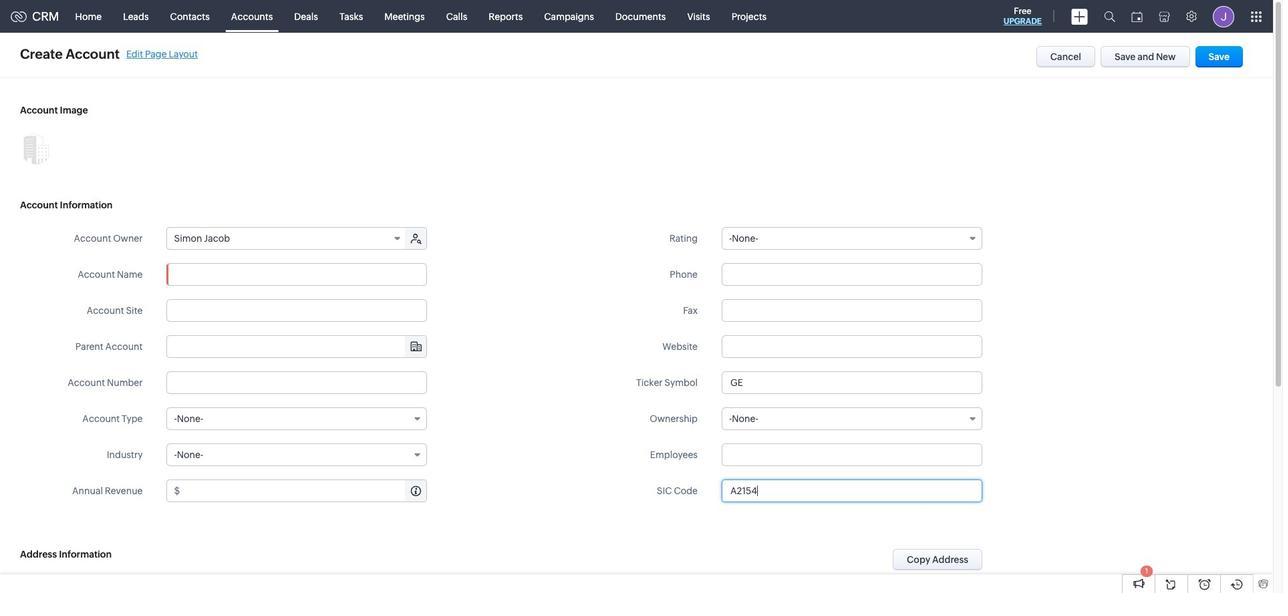 Task type: describe. For each thing, give the bounding box(es) containing it.
create menu element
[[1064, 0, 1096, 32]]

logo image
[[11, 11, 27, 22]]

image image
[[20, 132, 52, 164]]

profile element
[[1205, 0, 1243, 32]]

search element
[[1096, 0, 1124, 33]]

create menu image
[[1072, 8, 1088, 24]]

calendar image
[[1132, 11, 1143, 22]]



Task type: vqa. For each thing, say whether or not it's contained in the screenshot.
left qualification
no



Task type: locate. For each thing, give the bounding box(es) containing it.
profile image
[[1213, 6, 1235, 27]]

None text field
[[167, 263, 427, 286], [722, 336, 983, 358], [722, 372, 983, 394], [722, 444, 983, 467], [167, 263, 427, 286], [722, 336, 983, 358], [722, 372, 983, 394], [722, 444, 983, 467]]

None field
[[722, 227, 983, 250], [722, 408, 983, 431], [722, 227, 983, 250], [722, 408, 983, 431]]

search image
[[1104, 11, 1116, 22]]

None text field
[[722, 263, 983, 286], [167, 300, 427, 322], [722, 300, 983, 322], [167, 372, 427, 394], [722, 480, 983, 503], [182, 481, 427, 502], [722, 263, 983, 286], [167, 300, 427, 322], [722, 300, 983, 322], [167, 372, 427, 394], [722, 480, 983, 503], [182, 481, 427, 502]]



